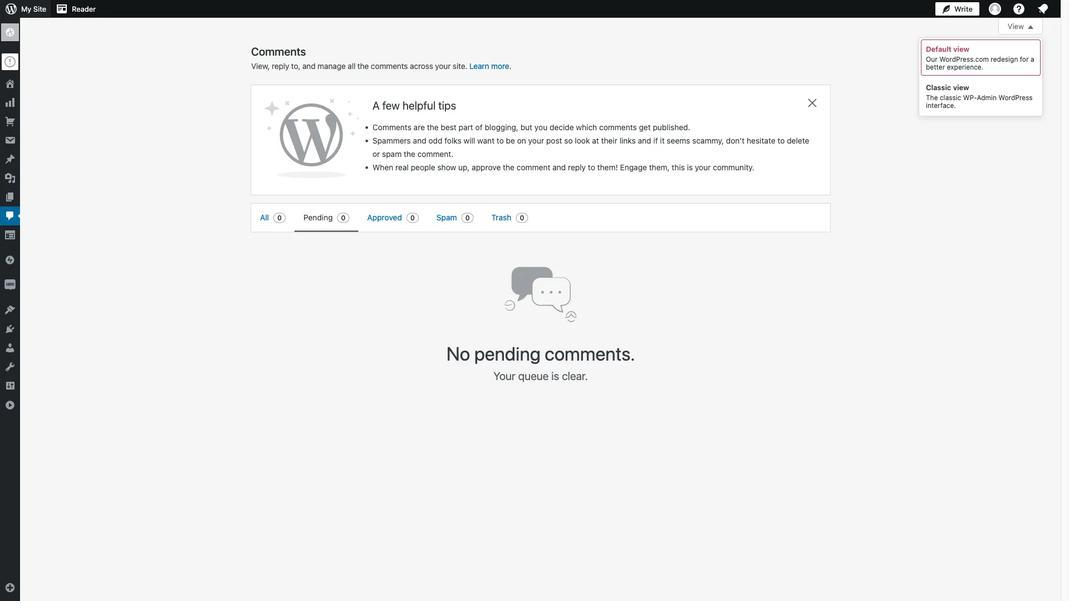 Task type: vqa. For each thing, say whether or not it's contained in the screenshot.
open icon
yes



Task type: locate. For each thing, give the bounding box(es) containing it.
reader link
[[51, 0, 100, 18]]

your
[[494, 370, 516, 383]]

best
[[441, 123, 457, 132]]

0 horizontal spatial to
[[497, 136, 504, 145]]

0 right spam at the top left of page
[[466, 214, 470, 222]]

seems
[[667, 136, 691, 145]]

classic
[[926, 83, 952, 91]]

wp-
[[964, 94, 977, 101]]

0 for approved
[[411, 214, 415, 222]]

blogging,
[[485, 123, 519, 132]]

experience.
[[947, 63, 984, 71]]

0 vertical spatial view
[[954, 45, 970, 53]]

reader
[[72, 5, 96, 13]]

menu
[[251, 204, 813, 232]]

admin
[[977, 94, 997, 101]]

it
[[660, 136, 665, 145]]

1 horizontal spatial reply
[[568, 163, 586, 172]]

0 right approved
[[411, 214, 415, 222]]

is left clear.
[[552, 370, 559, 383]]

time image
[[1064, 43, 1070, 53]]

1 horizontal spatial comments
[[373, 123, 412, 132]]

the
[[358, 62, 369, 71], [427, 123, 439, 132], [404, 150, 416, 159], [503, 163, 515, 172]]

1 img image from the top
[[4, 255, 16, 266]]

our
[[926, 55, 938, 63]]

on
[[517, 136, 526, 145]]

is right this
[[687, 163, 693, 172]]

comments up 'to,'
[[251, 45, 306, 58]]

0 vertical spatial comments
[[371, 62, 408, 71]]

2 img image from the top
[[4, 280, 16, 291]]

1 vertical spatial reply
[[568, 163, 586, 172]]

view for default view
[[954, 45, 970, 53]]

open image
[[1028, 25, 1034, 29]]

4 0 from the left
[[466, 214, 470, 222]]

your right this
[[695, 163, 711, 172]]

better
[[926, 63, 946, 71]]

manage
[[318, 62, 346, 71]]

5 0 from the left
[[520, 214, 524, 222]]

0 right trash
[[520, 214, 524, 222]]

2 horizontal spatial your
[[695, 163, 711, 172]]

0 vertical spatial img image
[[4, 255, 16, 266]]

2 0 from the left
[[341, 214, 346, 222]]

1 horizontal spatial is
[[687, 163, 693, 172]]

across
[[410, 62, 433, 71]]

my site
[[21, 5, 46, 13]]

reply left 'to,'
[[272, 62, 289, 71]]

1 vertical spatial comments
[[373, 123, 412, 132]]

people
[[411, 163, 435, 172]]

1 vertical spatial your
[[528, 136, 544, 145]]

at
[[592, 136, 599, 145]]

comments up their in the right of the page
[[599, 123, 637, 132]]

decide
[[550, 123, 574, 132]]

spammers
[[373, 136, 411, 145]]

few
[[383, 99, 400, 112]]

and
[[302, 62, 316, 71], [413, 136, 427, 145], [638, 136, 652, 145], [553, 163, 566, 172]]

view inside the classic view the classic wp-admin wordpress interface.
[[954, 83, 970, 91]]

site
[[33, 5, 46, 13]]

the
[[926, 94, 938, 101]]

and right 'to,'
[[302, 62, 316, 71]]

to left delete
[[778, 136, 785, 145]]

engage
[[620, 163, 647, 172]]

to left them!
[[588, 163, 595, 172]]

1 horizontal spatial comments
[[599, 123, 637, 132]]

your
[[435, 62, 451, 71], [528, 136, 544, 145], [695, 163, 711, 172]]

your down you
[[528, 136, 544, 145]]

wordpress
[[999, 94, 1033, 101]]

help image
[[1013, 2, 1026, 16]]

3 0 from the left
[[411, 214, 415, 222]]

them,
[[649, 163, 670, 172]]

write
[[955, 5, 973, 13]]

a
[[1031, 55, 1035, 63]]

queue
[[518, 370, 549, 383]]

comments inside comments are the best part of blogging, but you decide which comments get published. spammers and odd folks will want to be on your post so look at their links and if it seems scammy, don't hesitate to delete or spam the comment. when real people show up, approve the comment and reply to them! engage them, this is your community.
[[373, 123, 412, 132]]

when
[[373, 163, 393, 172]]

classic view the classic wp-admin wordpress interface.
[[926, 83, 1033, 109]]

reply inside comments view, reply to, and manage all the comments across your site. learn more .
[[272, 62, 289, 71]]

menu containing all
[[251, 204, 813, 232]]

you
[[535, 123, 548, 132]]

the right all
[[358, 62, 369, 71]]

0 vertical spatial reply
[[272, 62, 289, 71]]

comments up spammers
[[373, 123, 412, 132]]

but
[[521, 123, 533, 132]]

my profile image
[[989, 3, 1002, 15]]

0 horizontal spatial reply
[[272, 62, 289, 71]]

0 vertical spatial comments
[[251, 45, 306, 58]]

img image
[[4, 255, 16, 266], [4, 280, 16, 291]]

0
[[277, 214, 282, 222], [341, 214, 346, 222], [411, 214, 415, 222], [466, 214, 470, 222], [520, 214, 524, 222]]

the right approve
[[503, 163, 515, 172]]

0 right pending
[[341, 214, 346, 222]]

comments inside comments view, reply to, and manage all the comments across your site. learn more .
[[251, 45, 306, 58]]

the inside comments view, reply to, and manage all the comments across your site. learn more .
[[358, 62, 369, 71]]

spam
[[437, 213, 457, 222]]

and inside comments view, reply to, and manage all the comments across your site. learn more .
[[302, 62, 316, 71]]

learn more link
[[470, 62, 509, 71]]

1 vertical spatial is
[[552, 370, 559, 383]]

comments for comments view, reply to, and manage all the comments across your site. learn more .
[[251, 45, 306, 58]]

1 vertical spatial img image
[[4, 280, 16, 291]]

links
[[620, 136, 636, 145]]

view up "wordpress.com"
[[954, 45, 970, 53]]

no pending comments. your queue is clear.
[[447, 343, 635, 383]]

0 for spam
[[466, 214, 470, 222]]

no
[[447, 343, 470, 365]]

is
[[687, 163, 693, 172], [552, 370, 559, 383]]

is inside comments are the best part of blogging, but you decide which comments get published. spammers and odd folks will want to be on your post so look at their links and if it seems scammy, don't hesitate to delete or spam the comment. when real people show up, approve the comment and reply to them! engage them, this is your community.
[[687, 163, 693, 172]]

approved
[[367, 213, 402, 222]]

comments inside comments view, reply to, and manage all the comments across your site. learn more .
[[371, 62, 408, 71]]

published.
[[653, 123, 691, 132]]

reply down look
[[568, 163, 586, 172]]

0 horizontal spatial is
[[552, 370, 559, 383]]

is inside no pending comments. your queue is clear.
[[552, 370, 559, 383]]

0 right all
[[277, 214, 282, 222]]

default
[[926, 45, 952, 53]]

0 for trash
[[520, 214, 524, 222]]

0 vertical spatial your
[[435, 62, 451, 71]]

0 horizontal spatial your
[[435, 62, 451, 71]]

if
[[654, 136, 658, 145]]

2 vertical spatial your
[[695, 163, 711, 172]]

write link
[[936, 0, 980, 18]]

1 vertical spatial comments
[[599, 123, 637, 132]]

comment.
[[418, 150, 454, 159]]

be
[[506, 136, 515, 145]]

my site link
[[0, 0, 51, 18]]

0 for all
[[277, 214, 282, 222]]

0 horizontal spatial comments
[[371, 62, 408, 71]]

0 vertical spatial is
[[687, 163, 693, 172]]

comments left the across
[[371, 62, 408, 71]]

view,
[[251, 62, 270, 71]]

tips
[[438, 99, 456, 112]]

community.
[[713, 163, 755, 172]]

0 horizontal spatial comments
[[251, 45, 306, 58]]

interface.
[[926, 101, 956, 109]]

my
[[21, 5, 31, 13]]

comments
[[251, 45, 306, 58], [373, 123, 412, 132]]

redesign
[[991, 55, 1019, 63]]

to left be
[[497, 136, 504, 145]]

view inside default view our wordpress.com redesign for a better experience.
[[954, 45, 970, 53]]

your left 'site.'
[[435, 62, 451, 71]]

their
[[601, 136, 618, 145]]

and down 'are'
[[413, 136, 427, 145]]

1 vertical spatial view
[[954, 83, 970, 91]]

view up the wp-
[[954, 83, 970, 91]]

comments
[[371, 62, 408, 71], [599, 123, 637, 132]]

the up real
[[404, 150, 416, 159]]

1 0 from the left
[[277, 214, 282, 222]]



Task type: describe. For each thing, give the bounding box(es) containing it.
this
[[672, 163, 685, 172]]

look
[[575, 136, 590, 145]]

spam
[[382, 150, 402, 159]]

get
[[639, 123, 651, 132]]

comments.
[[545, 343, 635, 365]]

wordpress logo image
[[265, 99, 359, 178]]

comments inside comments are the best part of blogging, but you decide which comments get published. spammers and odd folks will want to be on your post so look at their links and if it seems scammy, don't hesitate to delete or spam the comment. when real people show up, approve the comment and reply to them! engage them, this is your community.
[[599, 123, 637, 132]]

for
[[1020, 55, 1029, 63]]

default view our wordpress.com redesign for a better experience.
[[926, 45, 1035, 71]]

a
[[373, 99, 380, 112]]

0 for pending
[[341, 214, 346, 222]]

1 horizontal spatial to
[[588, 163, 595, 172]]

pending
[[304, 213, 333, 222]]

are
[[414, 123, 425, 132]]

hesitate
[[747, 136, 776, 145]]

dismiss tips image
[[806, 96, 819, 110]]

1 horizontal spatial your
[[528, 136, 544, 145]]

want
[[477, 136, 495, 145]]

and left if
[[638, 136, 652, 145]]

to,
[[291, 62, 300, 71]]

clear.
[[562, 370, 588, 383]]

your inside comments view, reply to, and manage all the comments across your site. learn more .
[[435, 62, 451, 71]]

of
[[476, 123, 483, 132]]

pending
[[474, 343, 541, 365]]

a few helpful tips
[[373, 99, 456, 112]]

view
[[1008, 22, 1024, 30]]

helpful
[[403, 99, 436, 112]]

post
[[546, 136, 562, 145]]

comment
[[517, 163, 551, 172]]

manage your notifications image
[[1037, 2, 1050, 16]]

trash
[[492, 213, 512, 222]]

view for classic view
[[954, 83, 970, 91]]

odd
[[429, 136, 443, 145]]

view button
[[999, 18, 1043, 35]]

comments for comments are the best part of blogging, but you decide which comments get published. spammers and odd folks will want to be on your post so look at their links and if it seems scammy, don't hesitate to delete or spam the comment. when real people show up, approve the comment and reply to them! engage them, this is your community.
[[373, 123, 412, 132]]

delete
[[787, 136, 810, 145]]

reply inside comments are the best part of blogging, but you decide which comments get published. spammers and odd folks will want to be on your post so look at their links and if it seems scammy, don't hesitate to delete or spam the comment. when real people show up, approve the comment and reply to them! engage them, this is your community.
[[568, 163, 586, 172]]

and right comment
[[553, 163, 566, 172]]

which
[[576, 123, 597, 132]]

part
[[459, 123, 473, 132]]

comments are the best part of blogging, but you decide which comments get published. spammers and odd folks will want to be on your post so look at their links and if it seems scammy, don't hesitate to delete or spam the comment. when real people show up, approve the comment and reply to them! engage them, this is your community.
[[373, 123, 810, 172]]

no pending comments. main content
[[251, 18, 1043, 407]]

so
[[564, 136, 573, 145]]

real
[[396, 163, 409, 172]]

scammy,
[[693, 136, 724, 145]]

will
[[464, 136, 475, 145]]

all
[[348, 62, 356, 71]]

approve
[[472, 163, 501, 172]]

them!
[[598, 163, 618, 172]]

the right 'are'
[[427, 123, 439, 132]]

all
[[260, 213, 269, 222]]

or
[[373, 150, 380, 159]]

show
[[438, 163, 456, 172]]

.
[[509, 62, 512, 71]]

learn more
[[470, 62, 509, 71]]

up,
[[459, 163, 470, 172]]

wordpress.com
[[940, 55, 989, 63]]

folks
[[445, 136, 462, 145]]

don't
[[726, 136, 745, 145]]

menu inside no pending comments. 'main content'
[[251, 204, 813, 232]]

comments view, reply to, and manage all the comments across your site. learn more .
[[251, 45, 512, 71]]

site.
[[453, 62, 468, 71]]

classic
[[940, 94, 962, 101]]

2 horizontal spatial to
[[778, 136, 785, 145]]



